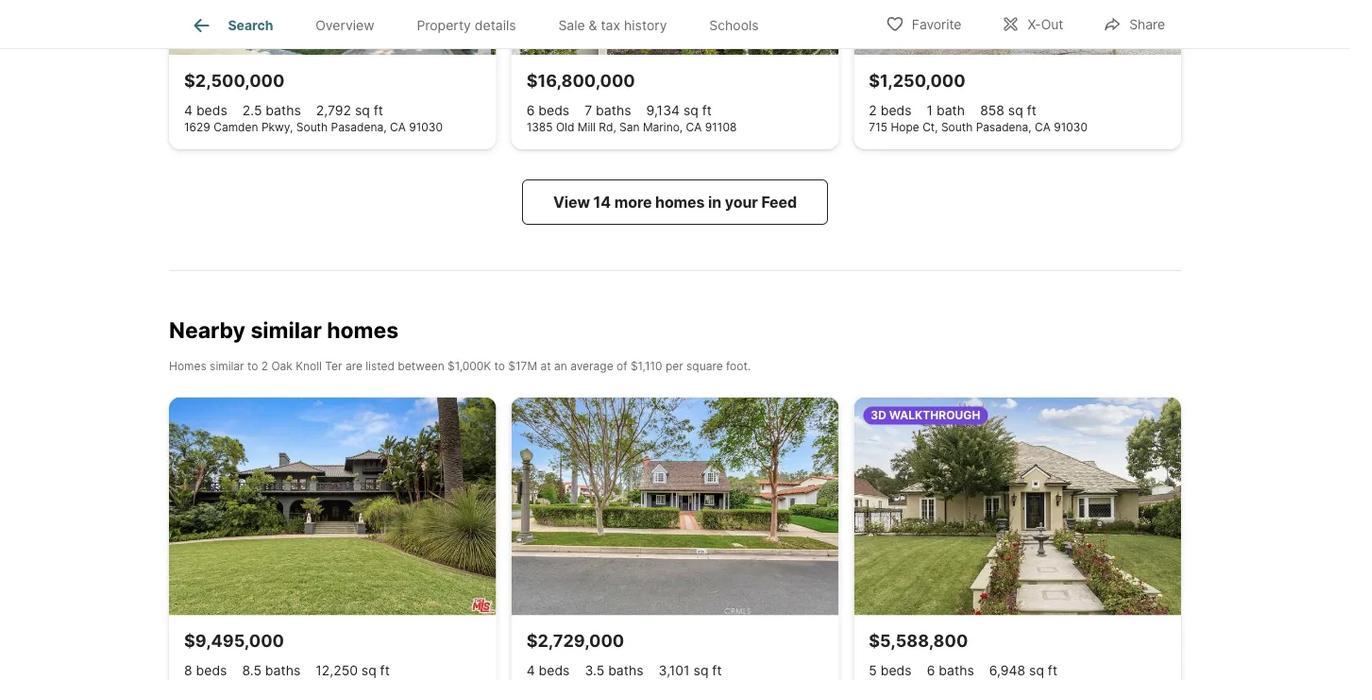 Task type: describe. For each thing, give the bounding box(es) containing it.
3.5 baths
[[585, 663, 644, 679]]

beds for $9,495,000
[[196, 663, 227, 679]]

camden
[[214, 121, 258, 134]]

6 beds
[[527, 103, 570, 119]]

old
[[556, 121, 575, 134]]

12,250
[[316, 663, 358, 679]]

baths for $5,588,800
[[939, 663, 975, 679]]

3d walkthrough
[[871, 409, 981, 423]]

listed
[[366, 359, 395, 373]]

4 for $2,729,000
[[527, 663, 535, 679]]

$2,500,000
[[184, 70, 285, 91]]

photo of 715 hope ct, south pasadena, ca 91030 image
[[854, 0, 1182, 55]]

1 vertical spatial 2
[[261, 359, 268, 373]]

property
[[417, 17, 471, 33]]

out
[[1042, 17, 1064, 33]]

$5,588,800
[[869, 631, 968, 652]]

photo of 1215 wentworth ave, pasadena, ca 91106 image
[[169, 398, 497, 616]]

6 for 6 baths
[[927, 663, 936, 679]]

sale & tax history
[[559, 17, 667, 33]]

in
[[709, 193, 722, 212]]

6 baths
[[927, 663, 975, 679]]

similar for homes
[[210, 359, 244, 373]]

search
[[228, 17, 273, 33]]

715
[[869, 121, 888, 134]]

overview
[[316, 17, 375, 33]]

1385 old mill rd, san marino, ca 91108
[[527, 121, 737, 134]]

91108
[[705, 121, 737, 134]]

ca for $2,500,000
[[390, 121, 406, 134]]

hope
[[891, 121, 920, 134]]

91030 for $1,250,000
[[1054, 121, 1088, 134]]

knoll
[[296, 359, 322, 373]]

2.5 baths
[[243, 103, 301, 119]]

similar for nearby
[[251, 317, 322, 343]]

your
[[725, 193, 758, 212]]

beds for $2,729,000
[[539, 663, 570, 679]]

7 baths
[[585, 103, 632, 119]]

pkwy,
[[262, 121, 293, 134]]

more
[[615, 193, 652, 212]]

homes similar to 2 oak knoll ter are listed between $1,000k to $17m at an average of $1,110 per square foot.
[[169, 359, 751, 373]]

1629
[[184, 121, 210, 134]]

8.5 baths
[[242, 663, 301, 679]]

$9,495,000
[[184, 631, 284, 652]]

homes inside view 14 more homes in your feed "button"
[[656, 193, 705, 212]]

sale & tax history tab
[[537, 3, 689, 48]]

&
[[589, 17, 598, 33]]

square
[[687, 359, 723, 373]]

average
[[571, 359, 614, 373]]

details
[[475, 17, 516, 33]]

$1,000k
[[448, 359, 491, 373]]

walkthrough
[[890, 409, 981, 423]]

x-out button
[[986, 4, 1080, 43]]

view
[[554, 193, 590, 212]]

715 hope ct, south pasadena, ca 91030
[[869, 121, 1088, 134]]

858
[[981, 103, 1005, 119]]

pasadena, for $2,500,000
[[331, 121, 387, 134]]

search link
[[190, 14, 273, 37]]

sq for $2,729,000
[[694, 663, 709, 679]]

7
[[585, 103, 592, 119]]

3.5
[[585, 663, 605, 679]]

feed
[[762, 193, 797, 212]]

property details tab
[[396, 3, 537, 48]]

0 vertical spatial 2
[[869, 103, 877, 119]]

91030 for $2,500,000
[[409, 121, 443, 134]]

8 beds
[[184, 663, 227, 679]]

san
[[620, 121, 640, 134]]

3,101 sq ft
[[659, 663, 722, 679]]

beds for $2,500,000
[[196, 103, 227, 119]]

schools tab
[[689, 3, 780, 48]]

6,948
[[990, 663, 1026, 679]]

tax
[[601, 17, 621, 33]]

marino,
[[643, 121, 683, 134]]

schools
[[710, 17, 759, 33]]

$17m
[[509, 359, 538, 373]]

tab list containing search
[[169, 0, 795, 48]]

share
[[1130, 17, 1166, 33]]

photo of 2040 courtland ave, san marino, ca 91108 image
[[854, 398, 1182, 616]]

baths for $2,500,000
[[266, 103, 301, 119]]

nearby similar homes
[[169, 317, 399, 343]]

4 for $2,500,000
[[184, 103, 193, 119]]

photo of 2715 ardmore rd, san marino, ca 91108 image
[[512, 398, 839, 616]]

homes
[[169, 359, 207, 373]]

$2,729,000
[[527, 631, 625, 652]]

foot.
[[726, 359, 751, 373]]

rd,
[[599, 121, 617, 134]]

5 beds
[[869, 663, 912, 679]]

sq for $16,800,000
[[684, 103, 699, 119]]



Task type: vqa. For each thing, say whether or not it's contained in the screenshot.
the bottom 'Instant'
no



Task type: locate. For each thing, give the bounding box(es) containing it.
0 horizontal spatial 4 beds
[[184, 103, 227, 119]]

9,134
[[647, 103, 680, 119]]

per
[[666, 359, 684, 373]]

$1,250,000
[[869, 70, 966, 91]]

858 sq ft
[[981, 103, 1037, 119]]

1 vertical spatial similar
[[210, 359, 244, 373]]

similar
[[251, 317, 322, 343], [210, 359, 244, 373]]

1 horizontal spatial similar
[[251, 317, 322, 343]]

homes left in
[[656, 193, 705, 212]]

homes up are
[[327, 317, 399, 343]]

1 horizontal spatial homes
[[656, 193, 705, 212]]

1
[[927, 103, 933, 119]]

ca for $1,250,000
[[1035, 121, 1051, 134]]

baths for $2,729,000
[[608, 663, 644, 679]]

baths up rd,
[[596, 103, 632, 119]]

beds up 'old'
[[539, 103, 570, 119]]

sq right 3,101
[[694, 663, 709, 679]]

sq right 858
[[1009, 103, 1024, 119]]

south down bath
[[942, 121, 973, 134]]

3,101
[[659, 663, 690, 679]]

1 vertical spatial 4
[[527, 663, 535, 679]]

ter
[[325, 359, 342, 373]]

ft for $9,495,000
[[380, 663, 390, 679]]

8.5
[[242, 663, 262, 679]]

x-
[[1028, 17, 1042, 33]]

ft for $5,588,800
[[1048, 663, 1058, 679]]

1 horizontal spatial 91030
[[1054, 121, 1088, 134]]

an
[[554, 359, 567, 373]]

ct,
[[923, 121, 939, 134]]

4 beds for $2,500,000
[[184, 103, 227, 119]]

ft for $2,500,000
[[374, 103, 383, 119]]

2.5
[[243, 103, 262, 119]]

2
[[869, 103, 877, 119], [261, 359, 268, 373]]

mill
[[578, 121, 596, 134]]

homes
[[656, 193, 705, 212], [327, 317, 399, 343]]

0 horizontal spatial pasadena,
[[331, 121, 387, 134]]

similar right homes
[[210, 359, 244, 373]]

sq
[[355, 103, 370, 119], [684, 103, 699, 119], [1009, 103, 1024, 119], [362, 663, 377, 679], [694, 663, 709, 679], [1030, 663, 1045, 679]]

south down 2,792
[[296, 121, 328, 134]]

to left "$17m"
[[495, 359, 505, 373]]

12,250 sq ft
[[316, 663, 390, 679]]

0 vertical spatial 6
[[527, 103, 535, 119]]

ft up 91108 at the right of the page
[[703, 103, 712, 119]]

6 for 6 beds
[[527, 103, 535, 119]]

ft for $2,729,000
[[713, 663, 722, 679]]

nearby
[[169, 317, 246, 343]]

0 horizontal spatial south
[[296, 121, 328, 134]]

0 vertical spatial similar
[[251, 317, 322, 343]]

of
[[617, 359, 628, 373]]

share button
[[1088, 4, 1182, 43]]

0 horizontal spatial 91030
[[409, 121, 443, 134]]

history
[[624, 17, 667, 33]]

baths for $9,495,000
[[265, 663, 301, 679]]

view 14 more homes in your feed button
[[522, 180, 828, 225]]

beds right 5
[[881, 663, 912, 679]]

2 south from the left
[[942, 121, 973, 134]]

south for $2,500,000
[[296, 121, 328, 134]]

2 up 715
[[869, 103, 877, 119]]

0 horizontal spatial 2
[[261, 359, 268, 373]]

baths right 3.5
[[608, 663, 644, 679]]

$16,800,000
[[527, 70, 635, 91]]

1 south from the left
[[296, 121, 328, 134]]

4 beds for $2,729,000
[[527, 663, 570, 679]]

2 left the oak
[[261, 359, 268, 373]]

sq right 9,134
[[684, 103, 699, 119]]

1 horizontal spatial south
[[942, 121, 973, 134]]

0 horizontal spatial similar
[[210, 359, 244, 373]]

1629 camden pkwy, south pasadena, ca 91030
[[184, 121, 443, 134]]

beds right 8
[[196, 663, 227, 679]]

1 vertical spatial 4 beds
[[527, 663, 570, 679]]

ft right 6,948
[[1048, 663, 1058, 679]]

beds down $2,729,000
[[539, 663, 570, 679]]

sq right 2,792
[[355, 103, 370, 119]]

14
[[594, 193, 611, 212]]

similar up the oak
[[251, 317, 322, 343]]

6 down $5,588,800
[[927, 663, 936, 679]]

baths down $5,588,800
[[939, 663, 975, 679]]

1 pasadena, from the left
[[331, 121, 387, 134]]

1 91030 from the left
[[409, 121, 443, 134]]

91030
[[409, 121, 443, 134], [1054, 121, 1088, 134]]

sq for $9,495,000
[[362, 663, 377, 679]]

1 horizontal spatial 4
[[527, 663, 535, 679]]

1 horizontal spatial ca
[[686, 121, 702, 134]]

sq right 6,948
[[1030, 663, 1045, 679]]

2 beds
[[869, 103, 912, 119]]

sq for $2,500,000
[[355, 103, 370, 119]]

4 up 1629
[[184, 103, 193, 119]]

$1,110
[[631, 359, 663, 373]]

ft right 858
[[1027, 103, 1037, 119]]

south
[[296, 121, 328, 134], [942, 121, 973, 134]]

beds for $1,250,000
[[881, 103, 912, 119]]

3 ca from the left
[[1035, 121, 1051, 134]]

are
[[346, 359, 363, 373]]

beds up hope
[[881, 103, 912, 119]]

favorite button
[[870, 4, 978, 43]]

baths up pkwy,
[[266, 103, 301, 119]]

4 beds
[[184, 103, 227, 119], [527, 663, 570, 679]]

baths
[[266, 103, 301, 119], [596, 103, 632, 119], [265, 663, 301, 679], [608, 663, 644, 679], [939, 663, 975, 679]]

1 horizontal spatial 6
[[927, 663, 936, 679]]

favorite
[[912, 17, 962, 33]]

6,948 sq ft
[[990, 663, 1058, 679]]

2 horizontal spatial ca
[[1035, 121, 1051, 134]]

9,134 sq ft
[[647, 103, 712, 119]]

view 14 more homes in your feed
[[554, 193, 797, 212]]

0 vertical spatial homes
[[656, 193, 705, 212]]

to left the oak
[[247, 359, 258, 373]]

3d
[[871, 409, 887, 423]]

1 to from the left
[[247, 359, 258, 373]]

sq right '12,250'
[[362, 663, 377, 679]]

1385
[[527, 121, 553, 134]]

ft
[[374, 103, 383, 119], [703, 103, 712, 119], [1027, 103, 1037, 119], [380, 663, 390, 679], [713, 663, 722, 679], [1048, 663, 1058, 679]]

1 ca from the left
[[390, 121, 406, 134]]

x-out
[[1028, 17, 1064, 33]]

sq for $5,588,800
[[1030, 663, 1045, 679]]

4 beds up 1629
[[184, 103, 227, 119]]

4 beds down $2,729,000
[[527, 663, 570, 679]]

ft for $16,800,000
[[703, 103, 712, 119]]

1 bath
[[927, 103, 966, 119]]

1 vertical spatial homes
[[327, 317, 399, 343]]

pasadena, for $1,250,000
[[976, 121, 1032, 134]]

2,792
[[316, 103, 351, 119]]

ft right 2,792
[[374, 103, 383, 119]]

pasadena, down 858 sq ft
[[976, 121, 1032, 134]]

2 pasadena, from the left
[[976, 121, 1032, 134]]

between
[[398, 359, 445, 373]]

0 horizontal spatial 6
[[527, 103, 535, 119]]

sale
[[559, 17, 585, 33]]

2 to from the left
[[495, 359, 505, 373]]

2,792 sq ft
[[316, 103, 383, 119]]

photo of 1385 old mill rd, san marino, ca 91108 image
[[512, 0, 839, 55]]

0 horizontal spatial homes
[[327, 317, 399, 343]]

tab list
[[169, 0, 795, 48]]

beds
[[196, 103, 227, 119], [539, 103, 570, 119], [881, 103, 912, 119], [196, 663, 227, 679], [539, 663, 570, 679], [881, 663, 912, 679]]

1 horizontal spatial 2
[[869, 103, 877, 119]]

4
[[184, 103, 193, 119], [527, 663, 535, 679]]

property details
[[417, 17, 516, 33]]

oak
[[272, 359, 293, 373]]

4 down $2,729,000
[[527, 663, 535, 679]]

2 ca from the left
[[686, 121, 702, 134]]

south for $1,250,000
[[942, 121, 973, 134]]

ft for $1,250,000
[[1027, 103, 1037, 119]]

0 vertical spatial 4
[[184, 103, 193, 119]]

0 vertical spatial 4 beds
[[184, 103, 227, 119]]

overview tab
[[295, 3, 396, 48]]

baths right 8.5
[[265, 663, 301, 679]]

beds for $16,800,000
[[539, 103, 570, 119]]

ft right '12,250'
[[380, 663, 390, 679]]

ft right 3,101
[[713, 663, 722, 679]]

8
[[184, 663, 192, 679]]

beds for $5,588,800
[[881, 663, 912, 679]]

2 91030 from the left
[[1054, 121, 1088, 134]]

0 horizontal spatial ca
[[390, 121, 406, 134]]

0 horizontal spatial 4
[[184, 103, 193, 119]]

0 horizontal spatial to
[[247, 359, 258, 373]]

6 up 1385
[[527, 103, 535, 119]]

bath
[[937, 103, 966, 119]]

6
[[527, 103, 535, 119], [927, 663, 936, 679]]

sq for $1,250,000
[[1009, 103, 1024, 119]]

1 horizontal spatial to
[[495, 359, 505, 373]]

at
[[541, 359, 551, 373]]

1 horizontal spatial 4 beds
[[527, 663, 570, 679]]

beds up 1629
[[196, 103, 227, 119]]

1 horizontal spatial pasadena,
[[976, 121, 1032, 134]]

photo of 1629 camden pkwy, south pasadena, ca 91030 image
[[169, 0, 497, 55]]

ca
[[390, 121, 406, 134], [686, 121, 702, 134], [1035, 121, 1051, 134]]

5
[[869, 663, 877, 679]]

1 vertical spatial 6
[[927, 663, 936, 679]]

pasadena, down the 2,792 sq ft
[[331, 121, 387, 134]]

baths for $16,800,000
[[596, 103, 632, 119]]



